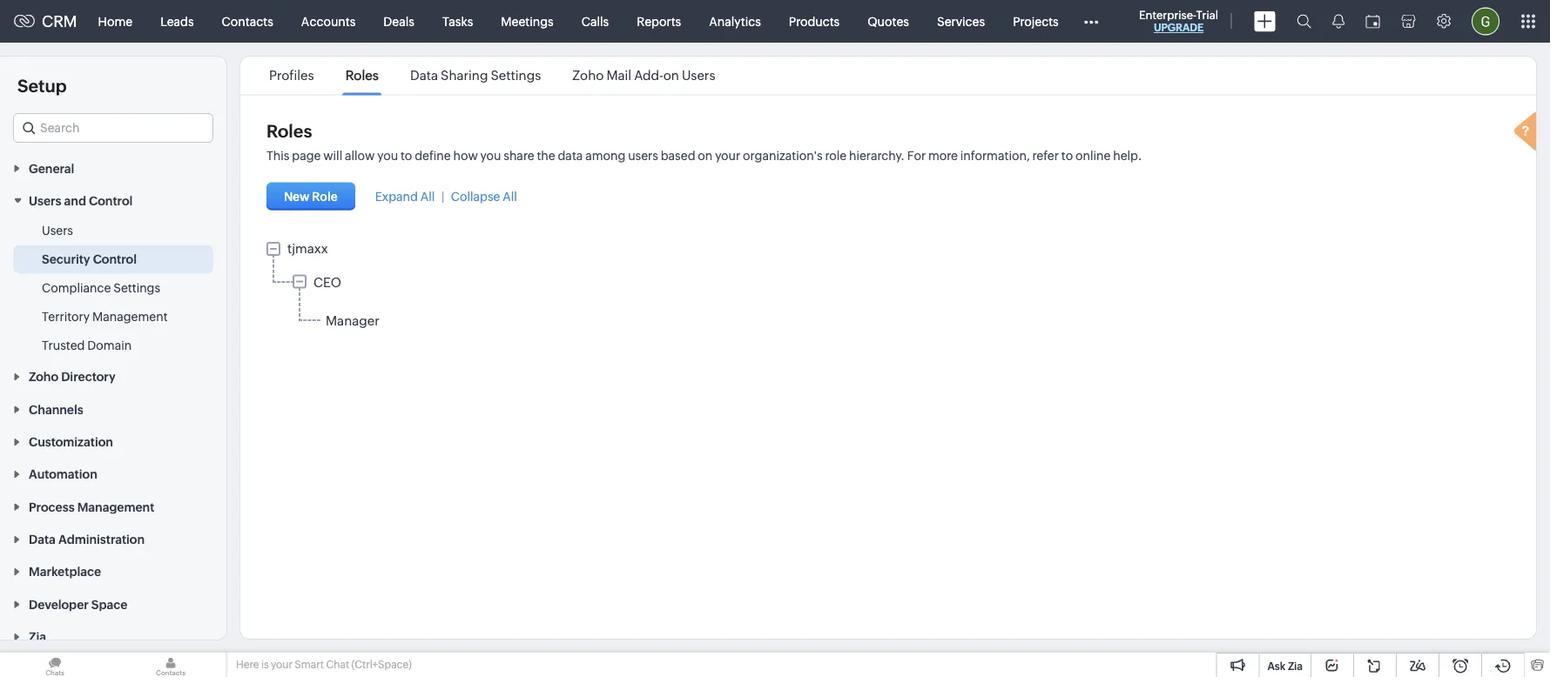 Task type: vqa. For each thing, say whether or not it's contained in the screenshot.
logo
no



Task type: describe. For each thing, give the bounding box(es) containing it.
marketplace
[[29, 565, 101, 579]]

define
[[415, 149, 451, 163]]

home link
[[84, 0, 146, 42]]

mail
[[606, 68, 632, 83]]

search image
[[1297, 14, 1311, 29]]

add-
[[634, 68, 663, 83]]

tasks link
[[428, 0, 487, 42]]

create menu element
[[1244, 0, 1286, 42]]

general button
[[0, 152, 226, 184]]

zia button
[[0, 620, 226, 653]]

and
[[64, 194, 86, 208]]

leads
[[160, 14, 194, 28]]

1 horizontal spatial your
[[715, 149, 740, 163]]

2 to from the left
[[1061, 149, 1073, 163]]

|
[[442, 189, 444, 203]]

Search text field
[[14, 114, 212, 142]]

developer space
[[29, 598, 128, 612]]

services
[[937, 14, 985, 28]]

collapse
[[451, 189, 500, 203]]

tjmaxx
[[287, 241, 328, 256]]

1 you from the left
[[377, 149, 398, 163]]

data for data sharing settings
[[410, 68, 438, 83]]

organization's
[[743, 149, 823, 163]]

will
[[323, 149, 342, 163]]

control inside region
[[93, 252, 137, 266]]

group for this page will allow you to define how you share the data among users based on your organization's role hierarchy. for more information, refer to online help.
[[266, 241, 1510, 334]]

profiles
[[269, 68, 314, 83]]

marketplace button
[[0, 555, 226, 588]]

manager
[[326, 313, 380, 329]]

territory management
[[42, 310, 168, 324]]

developer
[[29, 598, 89, 612]]

chats image
[[0, 653, 110, 678]]

1 horizontal spatial zia
[[1288, 661, 1303, 672]]

online
[[1076, 149, 1111, 163]]

help.
[[1113, 149, 1142, 163]]

contacts link
[[208, 0, 287, 42]]

expand all | collapse all
[[375, 189, 517, 203]]

territory management link
[[42, 308, 168, 325]]

based
[[661, 149, 695, 163]]

the
[[537, 149, 555, 163]]

upgrade
[[1154, 22, 1204, 34]]

smart
[[295, 659, 324, 671]]

process
[[29, 500, 75, 514]]

data sharing settings
[[410, 68, 541, 83]]

ceo link
[[314, 275, 341, 290]]

ask zia
[[1267, 661, 1303, 672]]

share
[[504, 149, 534, 163]]

channels
[[29, 403, 83, 417]]

1 all from the left
[[420, 189, 435, 203]]

sharing
[[441, 68, 488, 83]]

home
[[98, 14, 132, 28]]

automation button
[[0, 458, 226, 490]]

quotes link
[[854, 0, 923, 42]]

directory
[[61, 370, 115, 384]]

quotes
[[868, 14, 909, 28]]

users and control region
[[0, 217, 226, 360]]

1 to from the left
[[400, 149, 412, 163]]

zoho for zoho directory
[[29, 370, 58, 384]]

developer space button
[[0, 588, 226, 620]]

Other Modules field
[[1073, 7, 1110, 35]]

signals image
[[1332, 14, 1345, 29]]

for
[[907, 149, 926, 163]]

role
[[825, 149, 847, 163]]

space
[[91, 598, 128, 612]]

create menu image
[[1254, 11, 1276, 32]]

products
[[789, 14, 840, 28]]

ceo
[[314, 275, 341, 290]]

deals link
[[370, 0, 428, 42]]

role
[[312, 189, 338, 203]]

2 all from the left
[[503, 189, 517, 203]]

enterprise-
[[1139, 8, 1196, 21]]

hierarchy.
[[849, 149, 905, 163]]

contacts image
[[116, 653, 226, 678]]

setup
[[17, 76, 67, 96]]

tasks
[[442, 14, 473, 28]]

data
[[558, 149, 583, 163]]

trusted domain
[[42, 338, 132, 352]]

data for data administration
[[29, 533, 56, 547]]

this
[[266, 149, 290, 163]]

domain
[[87, 338, 132, 352]]

new role link
[[266, 182, 358, 210]]

0 vertical spatial on
[[663, 68, 679, 83]]

users for users and control
[[29, 194, 61, 208]]

0 vertical spatial settings
[[491, 68, 541, 83]]

among
[[585, 149, 626, 163]]

is
[[261, 659, 269, 671]]

process management
[[29, 500, 154, 514]]

here is your smart chat (ctrl+space)
[[236, 659, 412, 671]]

zoho for zoho mail add-on users
[[572, 68, 604, 83]]

zoho directory button
[[0, 360, 226, 393]]

list containing profiles
[[253, 57, 731, 94]]

meetings link
[[487, 0, 568, 42]]



Task type: locate. For each thing, give the bounding box(es) containing it.
zoho inside dropdown button
[[29, 370, 58, 384]]

zia right ask
[[1288, 661, 1303, 672]]

territory
[[42, 310, 90, 324]]

on right based
[[698, 149, 713, 163]]

help image
[[1510, 109, 1545, 157]]

0 vertical spatial your
[[715, 149, 740, 163]]

accounts
[[301, 14, 356, 28]]

trial
[[1196, 8, 1218, 21]]

settings right the sharing
[[491, 68, 541, 83]]

projects
[[1013, 14, 1059, 28]]

all right collapse
[[503, 189, 517, 203]]

None field
[[13, 113, 213, 143]]

management up domain
[[92, 310, 168, 324]]

1 horizontal spatial all
[[503, 189, 517, 203]]

zoho up channels
[[29, 370, 58, 384]]

projects link
[[999, 0, 1073, 42]]

0 horizontal spatial all
[[420, 189, 435, 203]]

0 vertical spatial users
[[682, 68, 715, 83]]

roles link
[[343, 68, 381, 83]]

zoho
[[572, 68, 604, 83], [29, 370, 58, 384]]

automation
[[29, 468, 97, 482]]

1 vertical spatial zoho
[[29, 370, 58, 384]]

0 horizontal spatial you
[[377, 149, 398, 163]]

control down "general" dropdown button
[[89, 194, 133, 208]]

users inside users and control region
[[42, 224, 73, 237]]

profile element
[[1461, 0, 1510, 42]]

0 vertical spatial data
[[410, 68, 438, 83]]

0 horizontal spatial zoho
[[29, 370, 58, 384]]

how
[[453, 149, 478, 163]]

1 horizontal spatial roles
[[346, 68, 379, 83]]

data left the sharing
[[410, 68, 438, 83]]

0 vertical spatial zoho
[[572, 68, 604, 83]]

your right is
[[271, 659, 293, 671]]

group containing ceo
[[293, 273, 1510, 333]]

2 you from the left
[[480, 149, 501, 163]]

zia inside dropdown button
[[29, 630, 46, 644]]

users inside list
[[682, 68, 715, 83]]

trusted
[[42, 338, 85, 352]]

roles inside list
[[346, 68, 379, 83]]

2 vertical spatial users
[[42, 224, 73, 237]]

here
[[236, 659, 259, 671]]

0 vertical spatial control
[[89, 194, 133, 208]]

signals element
[[1322, 0, 1355, 43]]

users for users
[[42, 224, 73, 237]]

zoho left the mail
[[572, 68, 604, 83]]

0 horizontal spatial data
[[29, 533, 56, 547]]

settings up territory management link
[[113, 281, 160, 295]]

security control link
[[42, 251, 137, 268]]

1 vertical spatial zia
[[1288, 661, 1303, 672]]

roles up this
[[266, 121, 312, 142]]

0 horizontal spatial roles
[[266, 121, 312, 142]]

channels button
[[0, 393, 226, 425]]

to
[[400, 149, 412, 163], [1061, 149, 1073, 163]]

you right how
[[480, 149, 501, 163]]

users right add-
[[682, 68, 715, 83]]

calls link
[[568, 0, 623, 42]]

users and control button
[[0, 184, 226, 217]]

meetings
[[501, 14, 554, 28]]

1 vertical spatial on
[[698, 149, 713, 163]]

management inside dropdown button
[[77, 500, 154, 514]]

control
[[89, 194, 133, 208], [93, 252, 137, 266]]

enterprise-trial upgrade
[[1139, 8, 1218, 34]]

roles
[[346, 68, 379, 83], [266, 121, 312, 142]]

profile image
[[1472, 7, 1500, 35]]

accounts link
[[287, 0, 370, 42]]

allow
[[345, 149, 375, 163]]

control inside dropdown button
[[89, 194, 133, 208]]

0 horizontal spatial zia
[[29, 630, 46, 644]]

users left the and at the left top
[[29, 194, 61, 208]]

customization button
[[0, 425, 226, 458]]

products link
[[775, 0, 854, 42]]

1 vertical spatial your
[[271, 659, 293, 671]]

you right the allow
[[377, 149, 398, 163]]

1 horizontal spatial you
[[480, 149, 501, 163]]

settings inside "link"
[[113, 281, 160, 295]]

0 horizontal spatial to
[[400, 149, 412, 163]]

group for tjmaxx
[[293, 273, 1510, 333]]

0 vertical spatial roles
[[346, 68, 379, 83]]

1 vertical spatial roles
[[266, 121, 312, 142]]

0 horizontal spatial settings
[[113, 281, 160, 295]]

all left |
[[420, 189, 435, 203]]

1 horizontal spatial zoho
[[572, 68, 604, 83]]

general
[[29, 161, 74, 175]]

information,
[[960, 149, 1030, 163]]

new role
[[284, 189, 338, 203]]

data inside dropdown button
[[29, 533, 56, 547]]

reports
[[637, 14, 681, 28]]

search element
[[1286, 0, 1322, 43]]

trusted domain link
[[42, 337, 132, 354]]

reports link
[[623, 0, 695, 42]]

new role button
[[266, 182, 355, 210]]

1 horizontal spatial to
[[1061, 149, 1073, 163]]

management up data administration dropdown button
[[77, 500, 154, 514]]

zoho mail add-on users
[[572, 68, 715, 83]]

data administration
[[29, 533, 145, 547]]

you
[[377, 149, 398, 163], [480, 149, 501, 163]]

0 horizontal spatial your
[[271, 659, 293, 671]]

0 vertical spatial zia
[[29, 630, 46, 644]]

ask
[[1267, 661, 1286, 672]]

0 horizontal spatial on
[[663, 68, 679, 83]]

on
[[663, 68, 679, 83], [698, 149, 713, 163]]

compliance settings link
[[42, 279, 160, 297]]

1 vertical spatial management
[[77, 500, 154, 514]]

calendar image
[[1365, 14, 1380, 28]]

1 horizontal spatial data
[[410, 68, 438, 83]]

page
[[292, 149, 321, 163]]

management for process management
[[77, 500, 154, 514]]

zoho directory
[[29, 370, 115, 384]]

1 vertical spatial settings
[[113, 281, 160, 295]]

users link
[[42, 222, 73, 239]]

new
[[284, 189, 310, 203]]

group containing tjmaxx
[[266, 241, 1510, 334]]

leads link
[[146, 0, 208, 42]]

users inside users and control dropdown button
[[29, 194, 61, 208]]

1 vertical spatial users
[[29, 194, 61, 208]]

services link
[[923, 0, 999, 42]]

deals
[[383, 14, 414, 28]]

0 vertical spatial management
[[92, 310, 168, 324]]

expand
[[375, 189, 418, 203]]

refer
[[1032, 149, 1059, 163]]

roles down accounts
[[346, 68, 379, 83]]

crm link
[[14, 12, 77, 30]]

analytics link
[[695, 0, 775, 42]]

data administration button
[[0, 523, 226, 555]]

management inside users and control region
[[92, 310, 168, 324]]

1 horizontal spatial on
[[698, 149, 713, 163]]

security control
[[42, 252, 137, 266]]

control up compliance settings
[[93, 252, 137, 266]]

zoho mail add-on users link
[[570, 68, 718, 83]]

management
[[92, 310, 168, 324], [77, 500, 154, 514]]

1 horizontal spatial settings
[[491, 68, 541, 83]]

1 vertical spatial data
[[29, 533, 56, 547]]

on right the mail
[[663, 68, 679, 83]]

analytics
[[709, 14, 761, 28]]

management for territory management
[[92, 310, 168, 324]]

customization
[[29, 435, 113, 449]]

users and control
[[29, 194, 133, 208]]

users up security at the top
[[42, 224, 73, 237]]

profiles link
[[266, 68, 317, 83]]

to left define
[[400, 149, 412, 163]]

process management button
[[0, 490, 226, 523]]

1 vertical spatial control
[[93, 252, 137, 266]]

group inside group
[[293, 273, 1510, 333]]

zia
[[29, 630, 46, 644], [1288, 661, 1303, 672]]

list
[[253, 57, 731, 94]]

calls
[[581, 14, 609, 28]]

manager link
[[326, 313, 380, 329]]

to right refer
[[1061, 149, 1073, 163]]

(ctrl+space)
[[351, 659, 412, 671]]

more
[[928, 149, 958, 163]]

security
[[42, 252, 90, 266]]

group
[[266, 241, 1510, 334], [293, 273, 1510, 333]]

your right based
[[715, 149, 740, 163]]

users
[[682, 68, 715, 83], [29, 194, 61, 208], [42, 224, 73, 237]]

data down process
[[29, 533, 56, 547]]

zia up 'chats' image
[[29, 630, 46, 644]]



